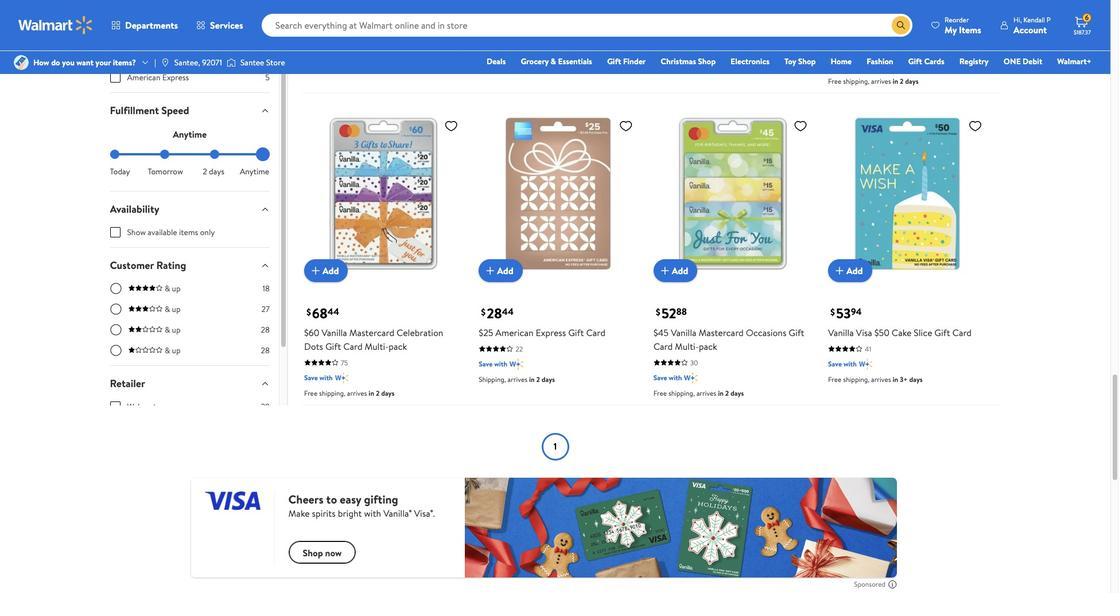 Task type: locate. For each thing, give the bounding box(es) containing it.
walmart+ link
[[1052, 55, 1097, 68]]

shop for toy shop
[[798, 56, 816, 67]]

2 horizontal spatial add to cart image
[[833, 264, 847, 278]]

2 add from the left
[[497, 264, 514, 277]]

arrives for $50 vanilla visa luxe bow gift card
[[522, 63, 542, 73]]

mastercard left occasions
[[699, 327, 744, 339]]

3 add to cart image from the left
[[833, 264, 847, 278]]

cake
[[892, 327, 912, 339]]

0 horizontal spatial american
[[127, 72, 160, 83]]

2 right grocery
[[551, 63, 554, 73]]

0 horizontal spatial add to cart image
[[484, 264, 497, 278]]

2 vertical spatial american
[[496, 327, 534, 339]]

add to cart image up 53
[[833, 264, 847, 278]]

vanilla inside $45 vanilla mastercard occasions gift card multi-pack
[[671, 327, 697, 339]]

vanilla down 53
[[828, 327, 854, 339]]

1 up from the top
[[172, 283, 181, 294]]

$25 american express gift card
[[479, 327, 606, 339]]

2 horizontal spatial american
[[496, 327, 534, 339]]

shipping,
[[479, 375, 506, 385]]

save for $50 vanilla visa luxe bow gift card
[[479, 47, 493, 57]]

shipping, down 41
[[843, 375, 870, 385]]

deals
[[487, 56, 506, 67]]

vanilla up 133
[[846, 15, 871, 27]]

save for $60 vanilla mastercard celebration dots gift card multi-pack
[[304, 373, 318, 383]]

Anytime radio
[[261, 150, 270, 159]]

hi,
[[1014, 15, 1022, 24]]

$ up $25
[[481, 306, 486, 319]]

days down "gift cards"
[[905, 77, 919, 86]]

save for $45 vanilla mastercard occasions gift card multi-pack
[[654, 373, 667, 383]]

retailer tab
[[101, 366, 279, 401]]

5
[[265, 72, 270, 83]]

44 inside '$ 28 44'
[[502, 306, 514, 318]]

american for $25
[[496, 327, 534, 339]]

walmart plus image for $45 vanilla mastercard occasions gift card multi-pack
[[685, 372, 698, 384]]

walmart plus image down 45
[[685, 47, 698, 58]]

birthday
[[892, 15, 925, 27]]

santee,
[[174, 57, 200, 68]]

shipping, for $50 vanilla visa with love gift card
[[669, 63, 695, 73]]

2 pack from the left
[[699, 340, 717, 353]]

in left electronics
[[718, 63, 724, 73]]

up for 4 out of 5 stars and up, 18 items option
[[172, 283, 181, 294]]

mastercard inside brand group
[[127, 51, 167, 62]]

0 vertical spatial anytime
[[173, 128, 207, 140]]

save with down dots
[[304, 373, 333, 383]]

$50 vanilla visa with love gift card
[[654, 15, 796, 27]]

american up 70
[[321, 15, 360, 27]]

with for vanilla visa $50 cake slice gift card
[[844, 359, 857, 369]]

gift inside $45 vanilla mastercard occasions gift card multi-pack
[[789, 327, 805, 339]]

add for 53
[[847, 264, 863, 277]]

$ inside $ 68 44
[[306, 306, 311, 319]]

walmart plus image
[[335, 47, 349, 58], [510, 47, 523, 58], [510, 359, 523, 370], [859, 359, 873, 370], [335, 372, 349, 384]]

2 $ from the left
[[481, 306, 486, 319]]

ad disclaimer and feedback image
[[888, 580, 897, 589]]

shipping, for vanilla visa $50 cake slice gift card
[[843, 375, 870, 385]]

3 $ from the left
[[656, 306, 661, 319]]

$45 vanilla mastercard occasions gift card multi-pack image
[[654, 114, 812, 273]]

vanilla up 45
[[671, 15, 697, 27]]

$45
[[654, 327, 669, 339]]

$25 american express gift card image
[[479, 114, 638, 273]]

1 $ from the left
[[306, 306, 311, 319]]

arrives down the 75
[[347, 389, 367, 398]]

3 add from the left
[[672, 264, 688, 277]]

save
[[304, 47, 318, 57], [479, 47, 493, 57], [654, 47, 667, 57], [828, 61, 842, 71], [479, 359, 493, 369], [828, 359, 842, 369], [304, 373, 318, 383], [654, 373, 667, 383]]

$ left 68
[[306, 306, 311, 319]]

0 horizontal spatial express
[[162, 72, 189, 83]]

walmart plus image
[[685, 47, 698, 58], [859, 61, 873, 72], [685, 372, 698, 384]]

1 add from the left
[[323, 264, 339, 277]]

days right 3+
[[910, 375, 923, 385]]

2 out of 5 stars and up, 28 items radio
[[110, 324, 121, 336]]

add for 28
[[497, 264, 514, 277]]

2 inside how fast do you want your order? option group
[[203, 166, 207, 177]]

visa inside brand group
[[127, 30, 141, 42]]

walmart plus image for $50 vanilla visa birthday confetti gift card
[[859, 61, 873, 72]]

2 for $50 vanilla visa birthday confetti gift card
[[900, 77, 904, 86]]

days right grocery
[[556, 63, 569, 73]]

0 horizontal spatial 44
[[328, 306, 339, 318]]

walmart plus image for 68
[[335, 372, 349, 384]]

with
[[717, 15, 736, 27]]

walmart plus image down 70
[[335, 47, 349, 58]]

arrives down fashion link
[[871, 77, 891, 86]]

pack
[[389, 340, 407, 353], [699, 340, 717, 353]]

2 vertical spatial express
[[536, 327, 566, 339]]

2 shop from the left
[[798, 56, 816, 67]]

up
[[172, 283, 181, 294], [172, 303, 181, 315], [172, 324, 181, 336], [172, 345, 181, 356]]

free shipping, arrives in 2 days for celebration
[[304, 389, 395, 398]]

one debit
[[1004, 56, 1043, 67]]

1 horizontal spatial pack
[[699, 340, 717, 353]]

rating
[[156, 258, 186, 272]]

days up availability tab
[[209, 166, 224, 177]]

save with for vanilla visa $50 cake slice gift card
[[828, 359, 857, 369]]

shipping, down 30
[[669, 389, 695, 398]]

american inside brand group
[[127, 72, 160, 83]]

slice
[[914, 327, 933, 339]]

reorder my items
[[945, 15, 982, 36]]

$ left 52
[[656, 306, 661, 319]]

days down $25 american express gift card
[[542, 375, 555, 385]]

grocery & essentials
[[521, 56, 592, 67]]

shipping, down 45
[[669, 63, 695, 73]]

2 right tomorrow
[[203, 166, 207, 177]]

1 horizontal spatial add to cart image
[[658, 264, 672, 278]]

mastercard left celebration at the left bottom
[[349, 327, 394, 339]]

mastercard inside $60 vanilla mastercard celebration dots gift card multi-pack
[[349, 327, 394, 339]]

1 vertical spatial walmart plus image
[[859, 61, 873, 72]]

with for $45 vanilla mastercard occasions gift card multi-pack
[[669, 373, 682, 383]]

walmart plus image down 41
[[859, 359, 873, 370]]

account
[[1014, 23, 1047, 36]]

2 down $60 vanilla mastercard celebration dots gift card multi-pack at the bottom left
[[376, 389, 380, 398]]

today
[[110, 166, 130, 177]]

2 up from the top
[[172, 303, 181, 315]]

p
[[1047, 15, 1051, 24]]

hi, kendall p account
[[1014, 15, 1051, 36]]

 image right the |
[[161, 58, 170, 67]]

1 add button from the left
[[304, 259, 348, 282]]

0 horizontal spatial shop
[[698, 56, 716, 67]]

anytime down anytime "option"
[[240, 166, 269, 177]]

2 44 from the left
[[502, 306, 514, 318]]

visa inside $50 vanilla visa birthday confetti gift card
[[873, 15, 890, 27]]

days for $60 vanilla mastercard celebration dots gift card multi-pack
[[381, 389, 395, 398]]

arrives right christmas
[[697, 63, 717, 73]]

in down fashion
[[893, 77, 898, 86]]

 image
[[227, 57, 236, 68]]

4 & up from the top
[[165, 345, 181, 356]]

save for vanilla visa $50 cake slice gift card
[[828, 359, 842, 369]]

1 add to cart image from the left
[[484, 264, 497, 278]]

shipping, for $50 vanilla visa luxe bow gift card
[[494, 63, 520, 73]]

free shipping, arrives in 2 days down 30
[[654, 389, 744, 398]]

1 vertical spatial anytime
[[240, 166, 269, 177]]

2 add button from the left
[[479, 259, 523, 282]]

card inside $60 vanilla mastercard celebration dots gift card multi-pack
[[343, 340, 363, 353]]

with
[[320, 47, 333, 57], [494, 47, 508, 57], [669, 47, 682, 57], [844, 61, 857, 71], [494, 359, 508, 369], [844, 359, 857, 369], [320, 373, 333, 383], [669, 373, 682, 383]]

27
[[261, 303, 270, 315]]

none checkbox inside brand group
[[110, 72, 120, 82]]

2 add to cart image from the left
[[658, 264, 672, 278]]

grocery & essentials link
[[516, 55, 598, 68]]

$ inside $ 53 94
[[831, 306, 835, 319]]

3 & up from the top
[[165, 324, 181, 336]]

vanilla for $50 vanilla visa luxe bow gift card
[[496, 15, 522, 27]]

vanilla
[[496, 15, 522, 27], [671, 15, 697, 27], [846, 15, 871, 27], [322, 327, 347, 339], [671, 327, 697, 339], [828, 327, 854, 339]]

in down $45 vanilla mastercard occasions gift card multi-pack
[[718, 389, 724, 398]]

vanilla right the $60
[[322, 327, 347, 339]]

up for 2 out of 5 stars and up, 28 items option at the left bottom of page
[[172, 324, 181, 336]]

shop
[[698, 56, 716, 67], [798, 56, 816, 67]]

22
[[516, 344, 523, 354]]

in down $60 vanilla mastercard celebration dots gift card multi-pack at the bottom left
[[369, 389, 374, 398]]

44 for 28
[[502, 306, 514, 318]]

vanilla down 88 on the right of page
[[671, 327, 697, 339]]

2 for $60 vanilla mastercard celebration dots gift card multi-pack
[[376, 389, 380, 398]]

0 vertical spatial walmart plus image
[[685, 47, 698, 58]]

2 vertical spatial walmart plus image
[[685, 372, 698, 384]]

dots
[[304, 340, 323, 353]]

free shipping, arrives in 2 days down 45
[[654, 63, 744, 73]]

add button up 88 on the right of page
[[654, 259, 698, 282]]

express for $50 american express gift card
[[362, 15, 392, 27]]

save for $50 american express gift card
[[304, 47, 318, 57]]

2 down $45 vanilla mastercard occasions gift card multi-pack
[[725, 389, 729, 398]]

american
[[321, 15, 360, 27], [127, 72, 160, 83], [496, 327, 534, 339]]

44 inside $ 68 44
[[328, 306, 339, 318]]

save with left grocery
[[479, 47, 508, 57]]

free shipping, arrives in 2 days down the 75
[[304, 389, 395, 398]]

days
[[556, 63, 569, 73], [731, 63, 744, 73], [905, 77, 919, 86], [209, 166, 224, 177], [542, 375, 555, 385], [910, 375, 923, 385], [381, 389, 395, 398], [731, 389, 744, 398]]

save with up free shipping, arrives in 3+ days
[[828, 359, 857, 369]]

cards
[[924, 56, 945, 67]]

add
[[323, 264, 339, 277], [497, 264, 514, 277], [672, 264, 688, 277], [847, 264, 863, 277]]

none radio inside how fast do you want your order? option group
[[210, 150, 220, 159]]

add button
[[304, 259, 348, 282], [479, 259, 523, 282], [654, 259, 698, 282], [828, 259, 872, 282]]

add to favorites list, $25 american express gift card image
[[619, 119, 633, 133]]

free shipping, arrives in 2 days down fashion link
[[828, 77, 919, 86]]

in left essentials
[[543, 63, 549, 73]]

&
[[551, 56, 556, 67], [165, 283, 170, 294], [165, 303, 170, 315], [165, 324, 170, 336], [165, 345, 170, 356]]

electronics
[[731, 56, 770, 67]]

save right the store
[[304, 47, 318, 57]]

save right toy shop link in the right top of the page
[[828, 61, 842, 71]]

3 add button from the left
[[654, 259, 698, 282]]

days for $50 vanilla visa birthday confetti gift card
[[905, 77, 919, 86]]

2 horizontal spatial mastercard
[[699, 327, 744, 339]]

None checkbox
[[110, 72, 120, 82]]

save with right finder
[[654, 47, 682, 57]]

save with up shipping, at bottom left
[[479, 359, 508, 369]]

$ inside '$ 28 44'
[[481, 306, 486, 319]]

arrives for $45 vanilla mastercard occasions gift card multi-pack
[[697, 389, 717, 398]]

2 left electronics
[[725, 63, 729, 73]]

4 add button from the left
[[828, 259, 872, 282]]

1 horizontal spatial express
[[362, 15, 392, 27]]

add to cart image for 53
[[833, 264, 847, 278]]

days down $45 vanilla mastercard occasions gift card multi-pack
[[731, 389, 744, 398]]

customer rating option group
[[110, 283, 270, 365]]

days down $60 vanilla mastercard celebration dots gift card multi-pack at the bottom left
[[381, 389, 395, 398]]

$ inside $ 52 88
[[656, 306, 661, 319]]

0 vertical spatial express
[[362, 15, 392, 27]]

my
[[945, 23, 957, 36]]

shipping, for $45 vanilla mastercard occasions gift card multi-pack
[[669, 389, 695, 398]]

41
[[865, 344, 872, 354]]

shipping, arrives in 2 days
[[479, 375, 555, 385]]

visa
[[524, 15, 540, 27], [699, 15, 715, 27], [873, 15, 890, 27], [127, 30, 141, 42], [856, 327, 872, 339]]

days down "love"
[[731, 63, 744, 73]]

mastercard for 52
[[699, 327, 744, 339]]

arrives down 30
[[697, 389, 717, 398]]

0 horizontal spatial pack
[[389, 340, 407, 353]]

0 horizontal spatial multi-
[[365, 340, 389, 353]]

reorder
[[945, 15, 969, 24]]

add up $ 68 44
[[323, 264, 339, 277]]

1 horizontal spatial american
[[321, 15, 360, 27]]

1 horizontal spatial  image
[[161, 58, 170, 67]]

gift inside $50 vanilla visa birthday confetti gift card
[[963, 15, 979, 27]]

christmas shop
[[661, 56, 716, 67]]

save with
[[304, 47, 333, 57], [479, 47, 508, 57], [654, 47, 682, 57], [828, 61, 857, 71], [479, 359, 508, 369], [828, 359, 857, 369], [304, 373, 333, 383], [654, 373, 682, 383]]

 image
[[14, 55, 29, 70], [161, 58, 170, 67]]

3 out of 5 stars and up, 27 items radio
[[110, 303, 121, 315]]

0 vertical spatial american
[[321, 15, 360, 27]]

Tomorrow radio
[[160, 150, 169, 159]]

add button up '$ 28 44'
[[479, 259, 523, 282]]

free shipping, arrives in 3+ days
[[828, 375, 923, 385]]

$50
[[304, 15, 319, 27], [479, 15, 494, 27], [654, 15, 669, 27], [828, 15, 843, 27], [875, 327, 890, 339]]

walmart image
[[18, 16, 93, 34]]

2 horizontal spatial express
[[536, 327, 566, 339]]

mastercard up 'american express'
[[127, 51, 167, 62]]

None range field
[[110, 153, 270, 155]]

1 & up from the top
[[165, 283, 181, 294]]

add up 88 on the right of page
[[672, 264, 688, 277]]

free for $45 vanilla mastercard occasions gift card multi-pack
[[654, 389, 667, 398]]

6 $187.37
[[1074, 13, 1091, 36]]

gift
[[394, 15, 410, 27], [582, 15, 598, 27], [759, 15, 775, 27], [963, 15, 979, 27], [607, 56, 621, 67], [908, 56, 923, 67], [568, 327, 584, 339], [789, 327, 805, 339], [935, 327, 950, 339], [325, 340, 341, 353]]

save with right the store
[[304, 47, 333, 57]]

vanilla inside $50 vanilla visa birthday confetti gift card
[[846, 15, 871, 27]]

2 multi- from the left
[[675, 340, 699, 353]]

how do you want your items?
[[33, 57, 136, 68]]

free for vanilla visa $50 cake slice gift card
[[828, 375, 842, 385]]

visa left luxe
[[524, 15, 540, 27]]

customer rating button
[[101, 248, 279, 283]]

toy shop link
[[780, 55, 821, 68]]

arrives for $50 vanilla visa with love gift card
[[697, 63, 717, 73]]

vanilla up "33"
[[496, 15, 522, 27]]

1 44 from the left
[[328, 306, 339, 318]]

 image left how
[[14, 55, 29, 70]]

Walmart Site-Wide search field
[[262, 14, 913, 37]]

& up
[[165, 283, 181, 294], [165, 303, 181, 315], [165, 324, 181, 336], [165, 345, 181, 356]]

6
[[1085, 13, 1089, 23]]

& for 1 out of 5 stars and up, 28 items radio
[[165, 345, 170, 356]]

arrives left 3+
[[871, 375, 891, 385]]

free shipping, arrives in 2 days
[[479, 63, 569, 73], [654, 63, 744, 73], [828, 77, 919, 86], [304, 389, 395, 398], [654, 389, 744, 398]]

shop for christmas shop
[[698, 56, 716, 67]]

1 vertical spatial american
[[127, 72, 160, 83]]

add to cart image up '$ 28 44'
[[484, 264, 497, 278]]

add up 94
[[847, 264, 863, 277]]

gift finder link
[[602, 55, 651, 68]]

1 multi- from the left
[[365, 340, 389, 353]]

american up 22
[[496, 327, 534, 339]]

american down the |
[[127, 72, 160, 83]]

walmart+
[[1058, 56, 1092, 67]]

1 shop from the left
[[698, 56, 716, 67]]

$50 vanilla visa luxe bow gift card
[[479, 15, 620, 27]]

save with down $45
[[654, 373, 682, 383]]

vanilla inside $60 vanilla mastercard celebration dots gift card multi-pack
[[322, 327, 347, 339]]

save down dots
[[304, 373, 318, 383]]

save right finder
[[654, 47, 667, 57]]

$50 inside $50 vanilla visa birthday confetti gift card
[[828, 15, 843, 27]]

add button for 28
[[479, 259, 523, 282]]

services button
[[187, 11, 252, 39]]

1 horizontal spatial 44
[[502, 306, 514, 318]]

add to cart image up 52
[[658, 264, 672, 278]]

$45 vanilla mastercard occasions gift card multi-pack
[[654, 327, 805, 353]]

free shipping, arrives in 2 days for birthday
[[828, 77, 919, 86]]

save with for $50 vanilla visa birthday confetti gift card
[[828, 61, 857, 71]]

walmart plus image for $50 vanilla visa with love gift card
[[685, 47, 698, 58]]

2 for $50 vanilla visa luxe bow gift card
[[551, 63, 554, 73]]

$ 52 88
[[656, 304, 687, 323]]

save down $45
[[654, 373, 667, 383]]

brand tab
[[101, 0, 279, 30]]

1 horizontal spatial anytime
[[240, 166, 269, 177]]

4 add from the left
[[847, 264, 863, 277]]

mastercard inside $45 vanilla mastercard occasions gift card multi-pack
[[699, 327, 744, 339]]

in for vanilla visa $50 cake slice gift card
[[893, 375, 898, 385]]

$ left 53
[[831, 306, 835, 319]]

shipping, for $60 vanilla mastercard celebration dots gift card multi-pack
[[319, 389, 346, 398]]

arrives for vanilla visa $50 cake slice gift card
[[871, 375, 891, 385]]

in for $60 vanilla mastercard celebration dots gift card multi-pack
[[369, 389, 374, 398]]

& up for 4 out of 5 stars and up, 18 items option
[[165, 283, 181, 294]]

walmart plus image up shipping, arrives in 2 days
[[510, 359, 523, 370]]

$ 28 44
[[481, 304, 514, 323]]

in right shipping, at bottom left
[[529, 375, 535, 385]]

add button up 94
[[828, 259, 872, 282]]

None checkbox
[[110, 31, 120, 41], [110, 51, 120, 62], [110, 402, 120, 412], [110, 31, 120, 41], [110, 51, 120, 62], [110, 402, 120, 412]]

shipping, down the 75
[[319, 389, 346, 398]]

walmart plus image down "33"
[[510, 47, 523, 58]]

add to cart image
[[484, 264, 497, 278], [658, 264, 672, 278], [833, 264, 847, 278]]

availability tab
[[101, 191, 279, 227]]

save with left fashion
[[828, 61, 857, 71]]

shipping, down the home link
[[843, 77, 870, 86]]

in left 3+
[[893, 375, 898, 385]]

save with for $50 american express gift card
[[304, 47, 333, 57]]

add to favorites list, $60 vanilla mastercard celebration dots gift card multi-pack image
[[444, 119, 458, 133]]

0 horizontal spatial  image
[[14, 55, 29, 70]]

express
[[362, 15, 392, 27], [162, 72, 189, 83], [536, 327, 566, 339]]

1 vertical spatial express
[[162, 72, 189, 83]]

save up free shipping, arrives in 3+ days
[[828, 359, 842, 369]]

92071
[[202, 57, 222, 68]]

2 & up from the top
[[165, 303, 181, 315]]

& up for 2 out of 5 stars and up, 28 items option at the left bottom of page
[[165, 324, 181, 336]]

in
[[543, 63, 549, 73], [718, 63, 724, 73], [893, 77, 898, 86], [529, 375, 535, 385], [893, 375, 898, 385], [369, 389, 374, 398], [718, 389, 724, 398]]

add up '$ 28 44'
[[497, 264, 514, 277]]

shop right toy
[[798, 56, 816, 67]]

1 pack from the left
[[389, 340, 407, 353]]

shipping,
[[494, 63, 520, 73], [669, 63, 695, 73], [843, 77, 870, 86], [843, 375, 870, 385], [319, 389, 346, 398], [669, 389, 695, 398]]

free shipping, arrives in 2 days down "33"
[[479, 63, 569, 73]]

fulfillment speed button
[[101, 93, 279, 128]]

30
[[690, 358, 698, 368]]

with for $50 vanilla visa birthday confetti gift card
[[844, 61, 857, 71]]

save up shipping, at bottom left
[[479, 359, 493, 369]]

1 horizontal spatial multi-
[[675, 340, 699, 353]]

1 horizontal spatial mastercard
[[349, 327, 394, 339]]

4 up from the top
[[172, 345, 181, 356]]

walmart plus image down the 75
[[335, 372, 349, 384]]

0 horizontal spatial mastercard
[[127, 51, 167, 62]]

shipping, left grocery
[[494, 63, 520, 73]]

visa down brand
[[127, 30, 141, 42]]

walmart plus image down 30
[[685, 372, 698, 384]]

search icon image
[[897, 21, 906, 30]]

grocery
[[521, 56, 549, 67]]

3 up from the top
[[172, 324, 181, 336]]

4 $ from the left
[[831, 306, 835, 319]]

visa left search icon
[[873, 15, 890, 27]]

vanilla for $50 vanilla visa with love gift card
[[671, 15, 697, 27]]

None radio
[[210, 150, 220, 159]]

available
[[148, 227, 177, 238]]

availability button
[[101, 191, 279, 227]]

1 horizontal spatial shop
[[798, 56, 816, 67]]

$187.37
[[1074, 28, 1091, 36]]

walmart plus image down 133
[[859, 61, 873, 72]]

with for $25 american express gift card
[[494, 359, 508, 369]]

shop down 45
[[698, 56, 716, 67]]

availability
[[110, 202, 159, 216]]

anytime down speed in the left top of the page
[[173, 128, 207, 140]]

& up for 1 out of 5 stars and up, 28 items radio
[[165, 345, 181, 356]]

arrives down "33"
[[522, 63, 542, 73]]

visa left 'with'
[[699, 15, 715, 27]]

add button up $ 68 44
[[304, 259, 348, 282]]



Task type: describe. For each thing, give the bounding box(es) containing it.
registry
[[960, 56, 989, 67]]

retailer button
[[101, 366, 279, 401]]

arrives for $50 vanilla visa birthday confetti gift card
[[871, 77, 891, 86]]

your
[[95, 57, 111, 68]]

1 link
[[542, 433, 569, 461]]

4 out of 5 stars and up, 18 items radio
[[110, 283, 121, 294]]

15
[[263, 30, 270, 42]]

in for $50 vanilla visa with love gift card
[[718, 63, 724, 73]]

customer rating
[[110, 258, 186, 272]]

arrives right shipping, at bottom left
[[508, 375, 528, 385]]

Show available items only checkbox
[[110, 227, 120, 237]]

$60 vanilla mastercard celebration dots gift card multi-pack image
[[304, 114, 463, 273]]

card inside $45 vanilla mastercard occasions gift card multi-pack
[[654, 340, 673, 353]]

gift inside $60 vanilla mastercard celebration dots gift card multi-pack
[[325, 340, 341, 353]]

33
[[516, 32, 523, 42]]

american for $50
[[321, 15, 360, 27]]

free shipping, arrives in 2 days for occasions
[[654, 389, 744, 398]]

vanilla for $60 vanilla mastercard celebration dots gift card multi-pack
[[322, 327, 347, 339]]

do
[[51, 57, 60, 68]]

celebration
[[397, 327, 443, 339]]

occasions
[[746, 327, 787, 339]]

free shipping, arrives in 2 days for with
[[654, 63, 744, 73]]

$ for 68
[[306, 306, 311, 319]]

with for $50 vanilla visa luxe bow gift card
[[494, 47, 508, 57]]

$ for 52
[[656, 306, 661, 319]]

kendall
[[1024, 15, 1045, 24]]

santee, 92071
[[174, 57, 222, 68]]

fulfillment
[[110, 103, 159, 117]]

arrives for $60 vanilla mastercard celebration dots gift card multi-pack
[[347, 389, 367, 398]]

items
[[959, 23, 982, 36]]

2 for $45 vanilla mastercard occasions gift card multi-pack
[[725, 389, 729, 398]]

save with for $45 vanilla mastercard occasions gift card multi-pack
[[654, 373, 682, 383]]

days inside how fast do you want your order? option group
[[209, 166, 224, 177]]

add to cart image for 52
[[658, 264, 672, 278]]

vanilla visa $50 cake slice gift card
[[828, 327, 972, 339]]

pack inside $45 vanilla mastercard occasions gift card multi-pack
[[699, 340, 717, 353]]

one debit link
[[999, 55, 1048, 68]]

gift finder
[[607, 56, 646, 67]]

items?
[[113, 57, 136, 68]]

add to favorites list, vanilla visa $50 cake slice gift card image
[[969, 119, 982, 133]]

days for $50 vanilla visa luxe bow gift card
[[556, 63, 569, 73]]

18
[[263, 283, 270, 294]]

$50 for $50 american express gift card
[[304, 15, 319, 27]]

in for $50 vanilla visa luxe bow gift card
[[543, 63, 549, 73]]

fashion
[[867, 56, 894, 67]]

 image for how do you want your items?
[[14, 55, 29, 70]]

free for $50 vanilla visa birthday confetti gift card
[[828, 77, 842, 86]]

$50 for $50 vanilla visa with love gift card
[[654, 15, 669, 27]]

visa up 41
[[856, 327, 872, 339]]

walmart plus image for 28
[[510, 359, 523, 370]]

how fast do you want your order? option group
[[110, 150, 270, 177]]

multi- inside $60 vanilla mastercard celebration dots gift card multi-pack
[[365, 340, 389, 353]]

debit
[[1023, 56, 1043, 67]]

home link
[[826, 55, 857, 68]]

save with for $50 vanilla visa luxe bow gift card
[[479, 47, 508, 57]]

up for 3 out of 5 stars and up, 27 items option
[[172, 303, 181, 315]]

finder
[[623, 56, 646, 67]]

2 right shipping, at bottom left
[[536, 375, 540, 385]]

brand group
[[110, 30, 270, 92]]

sponsored
[[854, 580, 886, 590]]

& for 3 out of 5 stars and up, 27 items option
[[165, 303, 170, 315]]

$ for 28
[[481, 306, 486, 319]]

45
[[690, 32, 698, 42]]

Search search field
[[262, 14, 913, 37]]

3+
[[900, 375, 908, 385]]

express inside brand group
[[162, 72, 189, 83]]

days for $50 vanilla visa with love gift card
[[731, 63, 744, 73]]

1 out of 5 stars and up, 28 items radio
[[110, 345, 121, 356]]

133
[[865, 46, 875, 56]]

bow
[[563, 15, 580, 27]]

save for $25 american express gift card
[[479, 359, 493, 369]]

save with for $50 vanilla visa with love gift card
[[654, 47, 682, 57]]

free for $50 vanilla visa luxe bow gift card
[[479, 63, 492, 73]]

electronics link
[[726, 55, 775, 68]]

add button for 53
[[828, 259, 872, 282]]

53
[[836, 304, 851, 323]]

vanilla for $50 vanilla visa birthday confetti gift card
[[846, 15, 871, 27]]

confetti
[[928, 15, 961, 27]]

save with for $60 vanilla mastercard celebration dots gift card multi-pack
[[304, 373, 333, 383]]

one
[[1004, 56, 1021, 67]]

shipping, for $50 vanilla visa birthday confetti gift card
[[843, 77, 870, 86]]

add button for 68
[[304, 259, 348, 282]]

add for 52
[[672, 264, 688, 277]]

customer rating tab
[[101, 248, 279, 283]]

free for $50 vanilla visa with love gift card
[[654, 63, 667, 73]]

days for vanilla visa $50 cake slice gift card
[[910, 375, 923, 385]]

$50 for $50 vanilla visa luxe bow gift card
[[479, 15, 494, 27]]

registry link
[[954, 55, 994, 68]]

anytime inside how fast do you want your order? option group
[[240, 166, 269, 177]]

Today radio
[[110, 150, 119, 159]]

luxe
[[542, 15, 561, 27]]

brand button
[[101, 0, 279, 30]]

santee store
[[240, 57, 285, 68]]

fashion link
[[862, 55, 899, 68]]

love
[[738, 15, 757, 27]]

mastercard for 68
[[349, 327, 394, 339]]

save for $50 vanilla visa birthday confetti gift card
[[828, 61, 842, 71]]

save for $50 vanilla visa with love gift card
[[654, 47, 667, 57]]

card inside $50 vanilla visa birthday confetti gift card
[[828, 28, 848, 41]]

in for $45 vanilla mastercard occasions gift card multi-pack
[[718, 389, 724, 398]]

& up for 3 out of 5 stars and up, 27 items option
[[165, 303, 181, 315]]

only
[[200, 227, 215, 238]]

speed
[[161, 103, 189, 117]]

$50 vanilla visa birthday confetti gift card
[[828, 15, 979, 41]]

up for 1 out of 5 stars and up, 28 items radio
[[172, 345, 181, 356]]

you
[[62, 57, 75, 68]]

|
[[154, 57, 156, 68]]

save with for $25 american express gift card
[[479, 359, 508, 369]]

with for $50 american express gift card
[[320, 47, 333, 57]]

visa for luxe
[[524, 15, 540, 27]]

8
[[265, 51, 270, 62]]

show
[[127, 227, 146, 238]]

add to favorites list, $45 vanilla mastercard occasions gift card multi-pack image
[[794, 119, 808, 133]]

44 for 68
[[328, 306, 339, 318]]

tomorrow
[[148, 166, 183, 177]]

$50 for $50 vanilla visa birthday confetti gift card
[[828, 15, 843, 27]]

free shipping, arrives in 2 days for luxe
[[479, 63, 569, 73]]

88
[[677, 306, 687, 318]]

home
[[831, 56, 852, 67]]

$25
[[479, 327, 493, 339]]

$60 vanilla mastercard celebration dots gift card multi-pack
[[304, 327, 443, 353]]

1
[[554, 440, 557, 453]]

in for $50 vanilla visa birthday confetti gift card
[[893, 77, 898, 86]]

retailer
[[110, 376, 145, 391]]

add button for 52
[[654, 259, 698, 282]]

want
[[76, 57, 94, 68]]

pack inside $60 vanilla mastercard celebration dots gift card multi-pack
[[389, 340, 407, 353]]

add to cart image
[[309, 264, 323, 278]]

customer
[[110, 258, 154, 272]]

with for $60 vanilla mastercard celebration dots gift card multi-pack
[[320, 373, 333, 383]]

deals link
[[482, 55, 511, 68]]

departments
[[125, 19, 178, 32]]

with for $50 vanilla visa with love gift card
[[669, 47, 682, 57]]

store
[[266, 57, 285, 68]]

& for 2 out of 5 stars and up, 28 items option at the left bottom of page
[[165, 324, 170, 336]]

visa for with
[[699, 15, 715, 27]]

walmart plus image for 53
[[859, 359, 873, 370]]

express for $25 american express gift card
[[536, 327, 566, 339]]

add for 68
[[323, 264, 339, 277]]

gift cards
[[908, 56, 945, 67]]

0 horizontal spatial anytime
[[173, 128, 207, 140]]

multi- inside $45 vanilla mastercard occasions gift card multi-pack
[[675, 340, 699, 353]]

american express
[[127, 72, 189, 83]]

departments button
[[102, 11, 187, 39]]

75
[[341, 358, 348, 368]]

christmas shop link
[[656, 55, 721, 68]]

fulfillment speed tab
[[101, 93, 279, 128]]

52
[[662, 304, 677, 323]]

show available items only
[[127, 227, 215, 238]]

$60
[[304, 327, 319, 339]]

toy shop
[[785, 56, 816, 67]]

items
[[179, 227, 198, 238]]

& for 4 out of 5 stars and up, 18 items option
[[165, 283, 170, 294]]

vanilla visa $50 cake slice gift card image
[[828, 114, 987, 273]]

$50 american express gift card
[[304, 15, 431, 27]]

days for $45 vanilla mastercard occasions gift card multi-pack
[[731, 389, 744, 398]]

 image for santee, 92071
[[161, 58, 170, 67]]

68
[[312, 304, 328, 323]]

christmas
[[661, 56, 696, 67]]

vanilla for $45 vanilla mastercard occasions gift card multi-pack
[[671, 327, 697, 339]]

$ for 53
[[831, 306, 835, 319]]



Task type: vqa. For each thing, say whether or not it's contained in the screenshot.
the bottommost The Your
no



